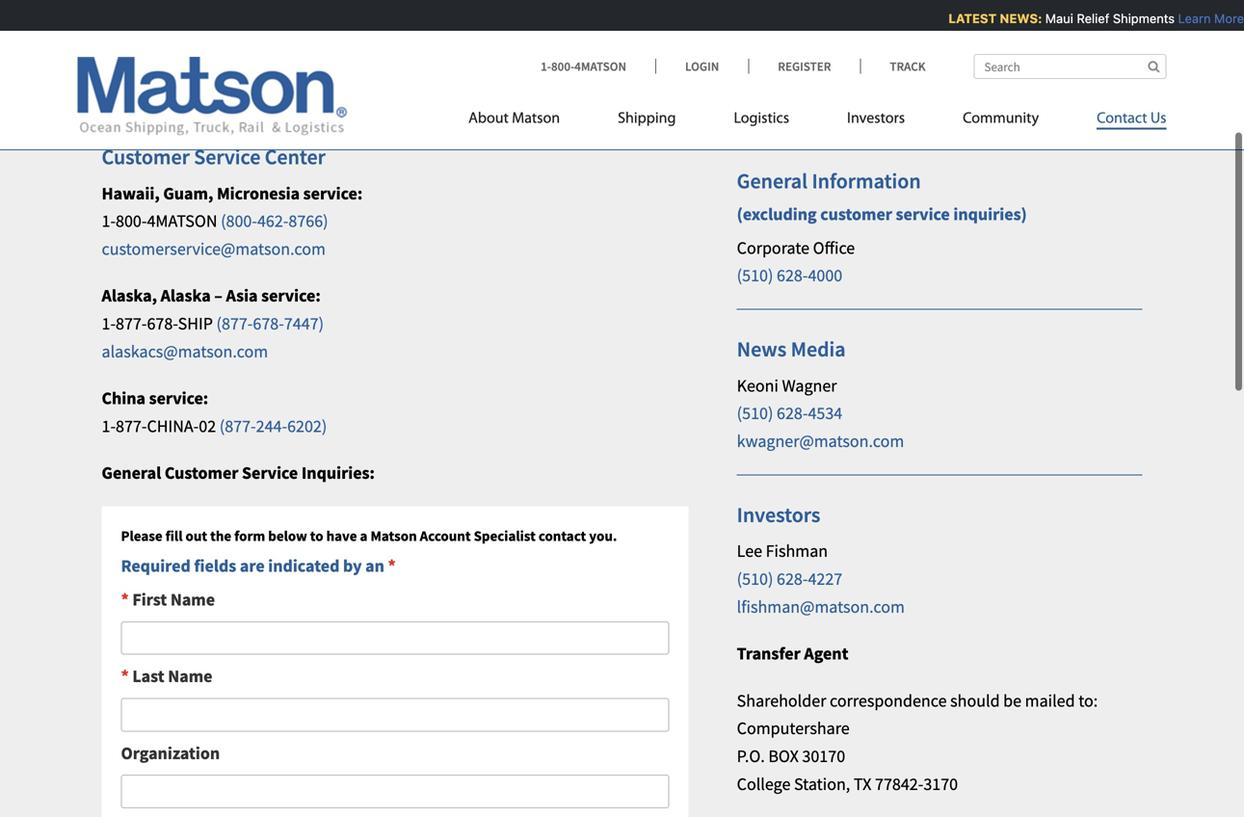 Task type: vqa. For each thing, say whether or not it's contained in the screenshot.
Communication methods are comprised of Internet and non-Internet methods including FTP, Email, Direct Lines, HTTP, XML, AS1, AS2 & value added network providers.
no



Task type: describe. For each thing, give the bounding box(es) containing it.
customerservice@matson.com
[[102, 197, 326, 219]]

keoni wagner (510) 628-4534 kwagner@matson.com
[[737, 334, 904, 411]]

2 vertical spatial customer
[[165, 422, 238, 443]]

maui
[[1042, 11, 1070, 26]]

fill
[[512, 42, 535, 69]]

overnight
[[737, 780, 809, 801]]

have
[[102, 17, 148, 44]]

news:
[[997, 11, 1039, 26]]

correspondence for overnight
[[812, 780, 929, 801]]

shipping
[[310, 17, 388, 44]]

news
[[737, 295, 786, 322]]

need
[[416, 17, 462, 44]]

the
[[575, 42, 605, 69]]

877- inside the china service: 1-877-china-02
[[116, 375, 147, 396]]

–
[[214, 244, 223, 266]]

track link
[[860, 58, 926, 74]]

learn
[[1175, 11, 1208, 26]]

* down organization
[[121, 778, 129, 800]]

1 a from the left
[[152, 17, 163, 44]]

1- inside the china service: 1-877-china-02
[[102, 375, 116, 396]]

mailed
[[1025, 649, 1075, 671]]

1-800-4matson link
[[541, 58, 655, 74]]

computershare
[[737, 677, 850, 699]]

our
[[771, 56, 796, 78]]

visit our careers page .
[[737, 56, 895, 78]]

media
[[791, 295, 846, 322]]

alaska
[[161, 244, 211, 266]]

investors inside top menu navigation
[[847, 111, 905, 127]]

shipping link
[[589, 102, 705, 141]]

02
[[199, 375, 216, 396]]

lee fishman (510) 628-4227 lfishman@matson.com
[[737, 500, 905, 577]]

shipments
[[1110, 11, 1172, 26]]

matson?
[[916, 17, 991, 44]]

77842-
[[875, 733, 923, 754]]

fishman
[[766, 500, 828, 521]]

china service: 1-877-china-02
[[102, 347, 219, 396]]

at
[[893, 17, 911, 44]]

2 678- from the left
[[253, 272, 284, 294]]

are
[[240, 515, 265, 536]]

2 vertical spatial service
[[242, 422, 298, 443]]

shareholder correspondence should be mailed to: computershare p.o. box 30170 college station, tx 77842-3170
[[737, 649, 1098, 754]]

to: for shareholder correspondence should be mailed to: computershare p.o. box 30170 college station, tx 77842-3170
[[1078, 649, 1098, 671]]

contact inside have a question about shipping or need a free quote? contact matson's customer service center directly or fill out the form below. customer service center
[[588, 17, 659, 44]]

alaska, alaska – asia service: 1-877-678-ship (877-678-7447) alaskacs@matson.com
[[102, 244, 324, 322]]

1 horizontal spatial or
[[488, 42, 507, 69]]

register link
[[748, 58, 860, 74]]

corporate office (510) 628-4000
[[737, 196, 855, 246]]

search image
[[1148, 60, 1160, 73]]

page
[[855, 56, 891, 78]]

to: for overnight correspondence should be sent to:
[[1042, 780, 1062, 801]]

community
[[963, 111, 1039, 127]]

about
[[251, 17, 305, 44]]

service: inside hawaii, guam, micronesia service: 1-800-4matson (800-462-8766) customerservice@matson.com
[[303, 142, 363, 164]]

alaska,
[[102, 244, 157, 266]]

kwagner@matson.com link
[[737, 390, 904, 411]]

(510) 628-4227 link
[[737, 528, 842, 549]]

877- inside alaska, alaska – asia service: 1-877-678-ship (877-678-7447) alaskacs@matson.com
[[116, 272, 147, 294]]

service
[[896, 163, 950, 184]]

micronesia
[[217, 142, 300, 164]]

name
[[170, 548, 215, 570]]

sent
[[1008, 780, 1039, 801]]

blue matson logo with ocean, shipping, truck, rail and logistics written beneath it. image
[[78, 57, 347, 136]]

lee
[[737, 500, 762, 521]]

looking for a job at matson?
[[737, 17, 991, 44]]

4matson inside hawaii, guam, micronesia service: 1-800-4matson (800-462-8766) customerservice@matson.com
[[147, 170, 217, 191]]

(510) for corporate
[[737, 224, 773, 246]]

quote?
[[521, 17, 583, 44]]

0 horizontal spatial or
[[393, 17, 412, 44]]

fields
[[194, 515, 236, 536]]

kwagner@matson.com
[[737, 390, 904, 411]]

login
[[685, 58, 719, 74]]

indicated
[[268, 515, 340, 536]]

service: inside alaska, alaska – asia service: 1-877-678-ship (877-678-7447) alaskacs@matson.com
[[261, 244, 321, 266]]

box
[[768, 705, 799, 727]]

logistics
[[734, 111, 789, 127]]

china-
[[147, 375, 199, 396]]

628- for 4534
[[777, 362, 808, 384]]

* right an
[[388, 515, 396, 536]]

about matson
[[468, 111, 560, 127]]

service: inside the china service: 1-877-china-02
[[149, 347, 208, 369]]

community link
[[934, 102, 1068, 141]]

logistics link
[[705, 102, 818, 141]]

job
[[860, 17, 889, 44]]

7447)
[[284, 272, 324, 294]]

general information (excluding customer service inquiries)
[[737, 127, 1027, 184]]

4534
[[808, 362, 842, 384]]

lfishman@matson.com link
[[737, 555, 905, 577]]

(510) 628-4000 link
[[737, 224, 842, 246]]

(877-
[[216, 272, 253, 294]]

0 vertical spatial customer
[[186, 42, 274, 69]]

guam,
[[163, 142, 213, 164]]

customerservice@matson.com link
[[102, 197, 326, 219]]

relief
[[1074, 11, 1106, 26]]

by
[[343, 515, 362, 536]]

china
[[102, 347, 146, 369]]

1 vertical spatial service
[[194, 103, 261, 130]]

transfer
[[737, 602, 801, 624]]



Task type: locate. For each thing, give the bounding box(es) containing it.
877- down china
[[116, 375, 147, 396]]

more
[[1211, 11, 1241, 26]]

ship
[[178, 272, 213, 294]]

latest
[[945, 11, 993, 26]]

customer down 02
[[165, 422, 238, 443]]

an
[[365, 515, 384, 536]]

1 horizontal spatial 800-
[[551, 58, 574, 74]]

should left mailed
[[950, 649, 1000, 671]]

4227
[[808, 528, 842, 549]]

latest news: maui relief shipments learn more 
[[945, 11, 1244, 26]]

for
[[814, 17, 840, 44]]

* down * first name
[[121, 625, 129, 647]]

0 horizontal spatial general
[[102, 422, 161, 443]]

0 vertical spatial investors
[[847, 111, 905, 127]]

be inside shareholder correspondence should be mailed to: computershare p.o. box 30170 college station, tx 77842-3170
[[1003, 649, 1021, 671]]

service:
[[303, 142, 363, 164], [261, 244, 321, 266], [149, 347, 208, 369]]

investors link
[[818, 102, 934, 141]]

visit
[[737, 56, 767, 78]]

customer
[[820, 163, 892, 184]]

1 vertical spatial 4matson
[[147, 170, 217, 191]]

be for sent
[[986, 780, 1004, 801]]

general customer service inquiries:
[[102, 422, 375, 443]]

2 vertical spatial service:
[[149, 347, 208, 369]]

1 horizontal spatial contact
[[1097, 111, 1147, 127]]

800- inside hawaii, guam, micronesia service: 1-800-4matson (800-462-8766) customerservice@matson.com
[[116, 170, 147, 191]]

a right have
[[152, 17, 163, 44]]

a
[[152, 17, 163, 44], [466, 17, 477, 44], [845, 17, 855, 44]]

0 vertical spatial service:
[[303, 142, 363, 164]]

organization
[[121, 702, 220, 723]]

1 678- from the left
[[147, 272, 178, 294]]

inquiries)
[[953, 163, 1027, 184]]

be left mailed
[[1003, 649, 1021, 671]]

correspondence inside shareholder correspondence should be mailed to: computershare p.o. box 30170 college station, tx 77842-3170
[[830, 649, 947, 671]]

overnight correspondence should be sent to:
[[737, 780, 1062, 801]]

4000
[[808, 224, 842, 246]]

correspondence for shareholder
[[830, 649, 947, 671]]

should for mailed
[[950, 649, 1000, 671]]

0 vertical spatial 628-
[[777, 224, 808, 246]]

free
[[481, 17, 517, 44]]

hawaii, guam, micronesia service: 1-800-4matson (800-462-8766) customerservice@matson.com
[[102, 142, 363, 219]]

877- down alaska,
[[116, 272, 147, 294]]

2 (510) from the top
[[737, 362, 773, 384]]

service
[[278, 42, 345, 69], [194, 103, 261, 130], [242, 422, 298, 443]]

customer down below.
[[102, 103, 190, 130]]

required
[[121, 515, 191, 536]]

question
[[167, 17, 247, 44]]

0 horizontal spatial contact
[[588, 17, 659, 44]]

1 horizontal spatial investors
[[847, 111, 905, 127]]

matson's
[[102, 42, 182, 69]]

628- for 4227
[[777, 528, 808, 549]]

shareholder
[[737, 649, 826, 671]]

transfer agent
[[737, 602, 848, 624]]

general for information
[[737, 127, 808, 154]]

3 a from the left
[[845, 17, 855, 44]]

1 horizontal spatial 4matson
[[574, 58, 626, 74]]

2 vertical spatial 628-
[[777, 528, 808, 549]]

customer right the matson's
[[186, 42, 274, 69]]

678-
[[147, 272, 178, 294], [253, 272, 284, 294]]

contact left us
[[1097, 111, 1147, 127]]

0 vertical spatial 800-
[[551, 58, 574, 74]]

to: right sent
[[1042, 780, 1062, 801]]

1 horizontal spatial general
[[737, 127, 808, 154]]

general for customer
[[102, 422, 161, 443]]

station,
[[794, 733, 850, 754]]

top menu navigation
[[468, 102, 1166, 141]]

1 628- from the top
[[777, 224, 808, 246]]

to: right mailed
[[1078, 649, 1098, 671]]

(800-462-8766) link
[[221, 170, 328, 191]]

service: up 8766)
[[303, 142, 363, 164]]

careers page link
[[799, 56, 891, 78]]

wagner
[[782, 334, 837, 356]]

2 vertical spatial (510)
[[737, 528, 773, 549]]

None text field
[[121, 581, 669, 614]]

678- down asia
[[253, 272, 284, 294]]

.
[[891, 56, 895, 78]]

1 vertical spatial to:
[[1042, 780, 1062, 801]]

1 vertical spatial (510)
[[737, 362, 773, 384]]

shipping
[[618, 111, 676, 127]]

628- inside corporate office (510) 628-4000
[[777, 224, 808, 246]]

1- down alaska,
[[102, 272, 116, 294]]

service: up 7447)
[[261, 244, 321, 266]]

* first name
[[121, 548, 215, 570]]

to:
[[1078, 649, 1098, 671], [1042, 780, 1062, 801]]

contact us
[[1097, 111, 1166, 127]]

0 vertical spatial 877-
[[116, 272, 147, 294]]

(510) down the corporate
[[737, 224, 773, 246]]

login link
[[655, 58, 748, 74]]

out
[[540, 42, 571, 69]]

1 vertical spatial general
[[102, 422, 161, 443]]

contact inside top menu navigation
[[1097, 111, 1147, 127]]

1 vertical spatial correspondence
[[812, 780, 929, 801]]

1 horizontal spatial 678-
[[253, 272, 284, 294]]

general inside general information (excluding customer service inquiries)
[[737, 127, 808, 154]]

general down china-
[[102, 422, 161, 443]]

investors up the fishman
[[737, 461, 820, 487]]

0 vertical spatial center
[[349, 42, 410, 69]]

a left free
[[466, 17, 477, 44]]

1 horizontal spatial a
[[466, 17, 477, 44]]

800- down hawaii,
[[116, 170, 147, 191]]

(510) for keoni
[[737, 362, 773, 384]]

1- down china
[[102, 375, 116, 396]]

2 a from the left
[[466, 17, 477, 44]]

office
[[813, 196, 855, 218]]

1 vertical spatial contact
[[1097, 111, 1147, 127]]

(510) inside lee fishman (510) 628-4227 lfishman@matson.com
[[737, 528, 773, 549]]

0 horizontal spatial 678-
[[147, 272, 178, 294]]

1 horizontal spatial to:
[[1078, 649, 1098, 671]]

asia
[[226, 244, 258, 266]]

3170
[[923, 733, 958, 754]]

3 (510) from the top
[[737, 528, 773, 549]]

hawaii,
[[102, 142, 160, 164]]

directly
[[414, 42, 484, 69]]

should inside shareholder correspondence should be mailed to: computershare p.o. box 30170 college station, tx 77842-3170
[[950, 649, 1000, 671]]

1 vertical spatial investors
[[737, 461, 820, 487]]

should for sent
[[933, 780, 982, 801]]

first
[[132, 548, 167, 570]]

be for mailed
[[1003, 649, 1021, 671]]

0 vertical spatial general
[[737, 127, 808, 154]]

0 horizontal spatial investors
[[737, 461, 820, 487]]

(510) inside keoni wagner (510) 628-4534 kwagner@matson.com
[[737, 362, 773, 384]]

alaskacs@matson.com
[[102, 300, 268, 322]]

0 horizontal spatial 800-
[[116, 170, 147, 191]]

628- down the corporate
[[777, 224, 808, 246]]

1 vertical spatial 877-
[[116, 375, 147, 396]]

below.
[[102, 68, 162, 94]]

1 vertical spatial be
[[986, 780, 1004, 801]]

careers
[[799, 56, 852, 78]]

0 vertical spatial be
[[1003, 649, 1021, 671]]

inquiries:
[[301, 422, 375, 443]]

0 vertical spatial contact
[[588, 17, 659, 44]]

register
[[778, 58, 831, 74]]

1 vertical spatial 800-
[[116, 170, 147, 191]]

news media
[[737, 295, 846, 322]]

0 vertical spatial service
[[278, 42, 345, 69]]

None search field
[[974, 54, 1166, 79]]

678- up the alaskacs@matson.com in the top of the page
[[147, 272, 178, 294]]

should down 3170 in the right of the page
[[933, 780, 982, 801]]

1 vertical spatial 628-
[[777, 362, 808, 384]]

investors up information
[[847, 111, 905, 127]]

628- inside keoni wagner (510) 628-4534 kwagner@matson.com
[[777, 362, 808, 384]]

center up micronesia on the top left of page
[[265, 103, 326, 130]]

(510) inside corporate office (510) 628-4000
[[737, 224, 773, 246]]

0 vertical spatial correspondence
[[830, 649, 947, 671]]

or left need
[[393, 17, 412, 44]]

1 vertical spatial center
[[265, 103, 326, 130]]

be left sent
[[986, 780, 1004, 801]]

1 (510) from the top
[[737, 224, 773, 246]]

alaskacs@matson.com link
[[102, 300, 268, 322]]

4matson down "guam," on the left top of page
[[147, 170, 217, 191]]

628- for 4000
[[777, 224, 808, 246]]

1 vertical spatial service:
[[261, 244, 321, 266]]

correspondence down agent in the right of the page
[[830, 649, 947, 671]]

learn more link
[[1175, 11, 1244, 26]]

2 877- from the top
[[116, 375, 147, 396]]

general
[[737, 127, 808, 154], [102, 422, 161, 443]]

(510) down lee
[[737, 528, 773, 549]]

None text field
[[121, 658, 669, 691], [121, 811, 669, 817], [121, 658, 669, 691], [121, 811, 669, 817]]

(800-
[[221, 170, 257, 191]]

(510) down keoni
[[737, 362, 773, 384]]

3 628- from the top
[[777, 528, 808, 549]]

0 horizontal spatial to:
[[1042, 780, 1062, 801]]

30170
[[802, 705, 845, 727]]

1- right fill
[[541, 58, 551, 74]]

contact up 1-800-4matson "link"
[[588, 17, 659, 44]]

1- down hawaii,
[[102, 170, 116, 191]]

about matson link
[[468, 102, 589, 141]]

keoni
[[737, 334, 779, 356]]

1- inside hawaii, guam, micronesia service: 1-800-4matson (800-462-8766) customerservice@matson.com
[[102, 170, 116, 191]]

p.o.
[[737, 705, 765, 727]]

customer
[[186, 42, 274, 69], [102, 103, 190, 130], [165, 422, 238, 443]]

a right for
[[845, 17, 855, 44]]

1 877- from the top
[[116, 272, 147, 294]]

0 vertical spatial (510)
[[737, 224, 773, 246]]

1 vertical spatial customer
[[102, 103, 190, 130]]

2 628- from the top
[[777, 362, 808, 384]]

Search search field
[[974, 54, 1166, 79]]

1 vertical spatial should
[[933, 780, 982, 801]]

4matson right out
[[574, 58, 626, 74]]

* left first
[[121, 548, 129, 570]]

to: inside shareholder correspondence should be mailed to: computershare p.o. box 30170 college station, tx 77842-3170
[[1078, 649, 1098, 671]]

628- down the fishman
[[777, 528, 808, 549]]

or
[[393, 17, 412, 44], [488, 42, 507, 69]]

service: up china-
[[149, 347, 208, 369]]

Organization text field
[[121, 734, 669, 768]]

form
[[609, 42, 653, 69]]

(510) for lee
[[737, 528, 773, 549]]

lfishman@matson.com
[[737, 555, 905, 577]]

information
[[812, 127, 921, 154]]

800- left the
[[551, 58, 574, 74]]

1- inside alaska, alaska – asia service: 1-877-678-ship (877-678-7447) alaskacs@matson.com
[[102, 272, 116, 294]]

0 vertical spatial 4matson
[[574, 58, 626, 74]]

2 horizontal spatial a
[[845, 17, 855, 44]]

1-
[[541, 58, 551, 74], [102, 170, 116, 191], [102, 272, 116, 294], [102, 375, 116, 396]]

center left need
[[349, 42, 410, 69]]

or left fill
[[488, 42, 507, 69]]

0 vertical spatial to:
[[1078, 649, 1098, 671]]

corporate
[[737, 196, 810, 218]]

0 horizontal spatial a
[[152, 17, 163, 44]]

track
[[890, 58, 926, 74]]

have a question about shipping or need a free quote? contact matson's customer service center directly or fill out the form below. customer service center
[[102, 17, 659, 130]]

0 horizontal spatial 4matson
[[147, 170, 217, 191]]

0 horizontal spatial center
[[265, 103, 326, 130]]

628- inside lee fishman (510) 628-4227 lfishman@matson.com
[[777, 528, 808, 549]]

general down the logistics
[[737, 127, 808, 154]]

about
[[468, 111, 509, 127]]

correspondence down tx
[[812, 780, 929, 801]]

0 vertical spatial should
[[950, 649, 1000, 671]]

628- down wagner
[[777, 362, 808, 384]]

1 horizontal spatial center
[[349, 42, 410, 69]]

1-800-4matson
[[541, 58, 626, 74]]

us
[[1150, 111, 1166, 127]]



